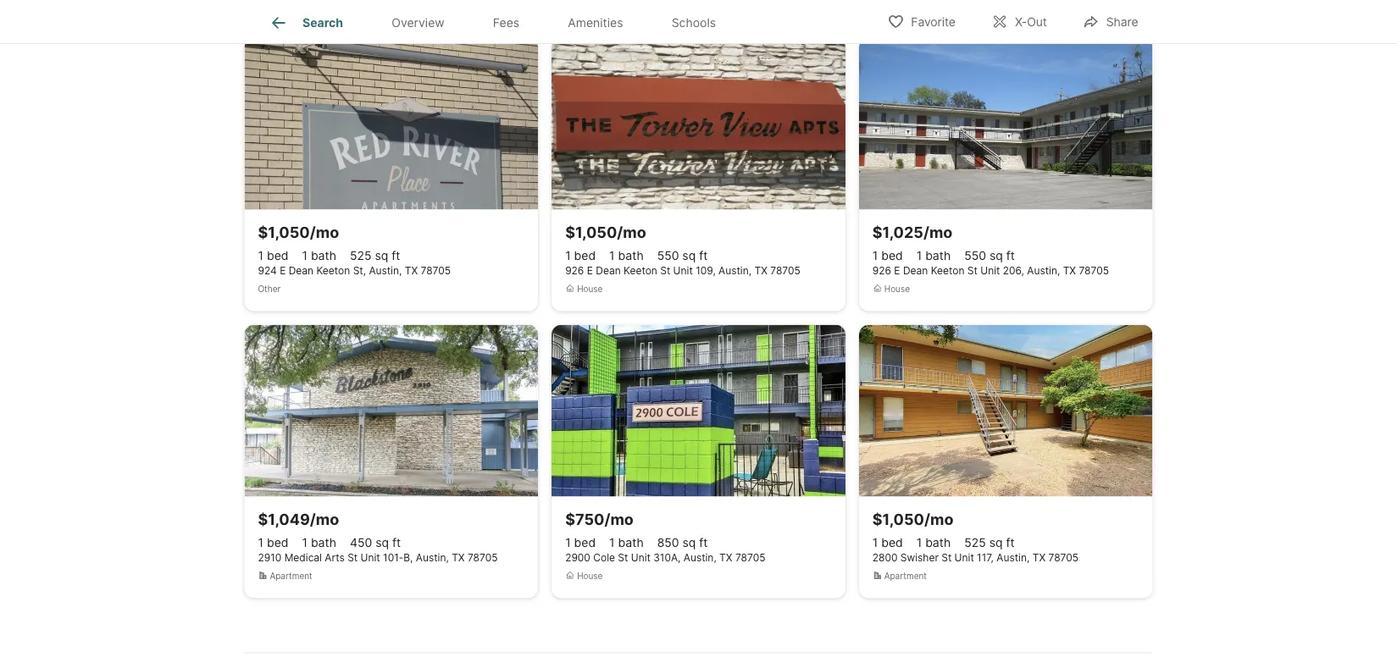 Task type: describe. For each thing, give the bounding box(es) containing it.
525 sq ft for 924 e dean keeton st, austin, tx 78705
[[350, 249, 400, 263]]

/mo for 2800 swisher st unit 117, austin, tx 78705
[[925, 511, 954, 529]]

78705 inside 924 e dean keeton st, austin, tx 78705 other
[[421, 265, 451, 277]]

bed for 926 e dean keeton st unit 206, austin, tx 78705
[[882, 249, 903, 263]]

1 bed for 2800 swisher st unit 117, austin, tx 78705
[[873, 536, 903, 551]]

house for $1,025
[[885, 284, 910, 295]]

sq for 924 e dean keeton st, austin, tx 78705
[[375, 249, 389, 263]]

keeton for 926 e dean keeton st unit 206, austin, tx 78705
[[931, 265, 965, 277]]

2900 cole st unit 310a, austin, tx 78705
[[566, 552, 766, 565]]

st right cole
[[618, 552, 628, 565]]

on
[[277, 3, 289, 16]]

based on 926 e dean keeton st unit 106
[[245, 3, 440, 16]]

1 bed for 926 e dean keeton st unit 206, austin, tx 78705
[[873, 249, 903, 263]]

photo of 924 e dean keeton st, austin, tx 78705 image
[[245, 38, 538, 210]]

e for 924 e dean keeton st, austin, tx 78705 other
[[280, 265, 286, 277]]

unit left the 109,
[[674, 265, 693, 277]]

/mo for 924 e dean keeton st, austin, tx 78705
[[310, 223, 339, 242]]

x-out button
[[977, 4, 1062, 39]]

house for $750
[[577, 572, 603, 582]]

ft for 2900 cole st unit 310a, austin, tx 78705
[[700, 536, 708, 551]]

/mo for 926 e dean keeton st unit 206, austin, tx 78705
[[924, 223, 953, 242]]

78705 right the 109,
[[771, 265, 801, 277]]

206,
[[1004, 265, 1025, 277]]

share
[[1107, 15, 1139, 29]]

ft for 924 e dean keeton st, austin, tx 78705
[[392, 249, 400, 263]]

schools
[[672, 15, 716, 30]]

favorite
[[912, 15, 956, 29]]

525 for 924 e dean keeton st, austin, tx 78705
[[350, 249, 372, 263]]

photo of 926 e dean keeton st unit 109, austin, tx 78705 image
[[552, 38, 846, 210]]

450
[[350, 536, 372, 551]]

ft for 2800 swisher st unit 117, austin, tx 78705
[[1007, 536, 1015, 551]]

1 bath for 926 e dean keeton st unit 206, austin, tx 78705
[[917, 249, 951, 263]]

favorite button
[[873, 4, 971, 39]]

search
[[303, 15, 343, 30]]

unit left the 117,
[[955, 552, 975, 565]]

dean for 926 e dean keeton st unit 109, austin, tx 78705
[[596, 265, 621, 277]]

out
[[1028, 15, 1048, 29]]

550 for $1,025 /mo
[[965, 249, 987, 263]]

st left "106"
[[387, 3, 397, 16]]

medical
[[285, 552, 322, 565]]

$1,050 /mo for 924 e dean keeton st, austin, tx 78705
[[258, 223, 339, 242]]

keeton for 926 e dean keeton st unit 109, austin, tx 78705
[[624, 265, 658, 277]]

photo of 2910 medical arts st unit 101-b, austin, tx 78705 image
[[245, 325, 538, 497]]

austin, down 850 sq ft
[[684, 552, 717, 565]]

unit down 450 sq ft at the bottom
[[361, 552, 380, 565]]

sq for 2900 cole st unit 310a, austin, tx 78705
[[683, 536, 696, 551]]

0 horizontal spatial 926
[[292, 3, 311, 16]]

overview
[[392, 15, 445, 30]]

/mo for 2910 medical arts st unit 101-b, austin, tx 78705
[[310, 511, 339, 529]]

unit left "106"
[[400, 3, 420, 16]]

x-out
[[1016, 15, 1048, 29]]

sq for 926 e dean keeton st unit 206, austin, tx 78705
[[990, 249, 1004, 263]]

850
[[658, 536, 680, 551]]

550 sq ft for $1,050 /mo
[[658, 249, 708, 263]]

525 for 2800 swisher st unit 117, austin, tx 78705
[[965, 536, 987, 551]]

dean for 924 e dean keeton st, austin, tx 78705 other
[[289, 265, 314, 277]]

st left 206,
[[968, 265, 978, 277]]

apartment for $1,049
[[270, 572, 313, 582]]

117,
[[978, 552, 994, 565]]

2910 medical arts st unit 101-b, austin, tx 78705
[[258, 552, 498, 565]]

550 sq ft for $1,025 /mo
[[965, 249, 1016, 263]]

tx right b,
[[452, 552, 465, 565]]

bed for 926 e dean keeton st unit 109, austin, tx 78705
[[574, 249, 596, 263]]

tab list containing search
[[245, 0, 754, 43]]

search link
[[269, 13, 343, 33]]

bed for 2800 swisher st unit 117, austin, tx 78705
[[882, 536, 903, 551]]

st,
[[353, 265, 366, 277]]

926 for $1,050
[[566, 265, 584, 277]]

$1,050 for 2800 swisher st unit 117, austin, tx 78705
[[873, 511, 925, 529]]

$1,025 /mo
[[873, 223, 953, 242]]

st left the 109,
[[661, 265, 671, 277]]

1 bath for 2910 medical arts st unit 101-b, austin, tx 78705
[[302, 536, 337, 551]]

1 bath for 926 e dean keeton st unit 109, austin, tx 78705
[[610, 249, 644, 263]]

austin, right the 117,
[[997, 552, 1030, 565]]

926 e dean keeton st unit 206, austin, tx 78705
[[873, 265, 1110, 277]]



Task type: vqa. For each thing, say whether or not it's contained in the screenshot.


Task type: locate. For each thing, give the bounding box(es) containing it.
525 sq ft
[[350, 249, 400, 263], [965, 536, 1015, 551]]

overview tab
[[368, 3, 469, 43]]

bed for 924 e dean keeton st, austin, tx 78705
[[267, 249, 289, 263]]

tx right the 117,
[[1033, 552, 1046, 565]]

525 sq ft up the 117,
[[965, 536, 1015, 551]]

550 up 926 e dean keeton st unit 109, austin, tx 78705
[[658, 249, 679, 263]]

926
[[292, 3, 311, 16], [566, 265, 584, 277], [873, 265, 892, 277]]

2 550 from the left
[[965, 249, 987, 263]]

109,
[[696, 265, 716, 277]]

1 bath
[[302, 249, 337, 263], [610, 249, 644, 263], [917, 249, 951, 263], [302, 536, 337, 551], [610, 536, 644, 551], [917, 536, 951, 551]]

bath up 924 e dean keeton st, austin, tx 78705 other
[[311, 249, 337, 263]]

$1,050 for 924 e dean keeton st, austin, tx 78705
[[258, 223, 310, 242]]

1 apartment from the left
[[270, 572, 313, 582]]

0 horizontal spatial 525 sq ft
[[350, 249, 400, 263]]

swisher
[[901, 552, 939, 565]]

78705 right 206,
[[1080, 265, 1110, 277]]

fees tab
[[469, 3, 544, 43]]

x-
[[1016, 15, 1028, 29]]

bed for 2910 medical arts st unit 101-b, austin, tx 78705
[[267, 536, 289, 551]]

tx inside 924 e dean keeton st, austin, tx 78705 other
[[405, 265, 418, 277]]

0 horizontal spatial $1,050 /mo
[[258, 223, 339, 242]]

78705 right st,
[[421, 265, 451, 277]]

1 vertical spatial 525
[[965, 536, 987, 551]]

keeton left the 109,
[[624, 265, 658, 277]]

926 e dean keeton st unit 109, austin, tx 78705
[[566, 265, 801, 277]]

bed for 2900 cole st unit 310a, austin, tx 78705
[[574, 536, 596, 551]]

550 sq ft up 926 e dean keeton st unit 206, austin, tx 78705
[[965, 249, 1016, 263]]

austin,
[[369, 265, 402, 277], [719, 265, 752, 277], [1028, 265, 1061, 277], [416, 552, 449, 565], [684, 552, 717, 565], [997, 552, 1030, 565]]

1 bed for 926 e dean keeton st unit 109, austin, tx 78705
[[566, 249, 596, 263]]

0 horizontal spatial apartment
[[270, 572, 313, 582]]

1 bath up arts
[[302, 536, 337, 551]]

keeton left st,
[[317, 265, 350, 277]]

sq right the 850
[[683, 536, 696, 551]]

tx right 310a,
[[720, 552, 733, 565]]

keeton for 924 e dean keeton st, austin, tx 78705 other
[[317, 265, 350, 277]]

keeton inside 924 e dean keeton st, austin, tx 78705 other
[[317, 265, 350, 277]]

tab list
[[245, 0, 754, 43]]

1 bath up 924 e dean keeton st, austin, tx 78705 other
[[302, 249, 337, 263]]

1 horizontal spatial 550 sq ft
[[965, 249, 1016, 263]]

house
[[577, 284, 603, 295], [885, 284, 910, 295], [577, 572, 603, 582]]

2910
[[258, 552, 282, 565]]

2 550 sq ft from the left
[[965, 249, 1016, 263]]

dean
[[323, 3, 348, 16], [289, 265, 314, 277], [596, 265, 621, 277], [904, 265, 929, 277]]

78705 right 310a,
[[736, 552, 766, 565]]

arts
[[325, 552, 345, 565]]

austin, right st,
[[369, 265, 402, 277]]

keeton right search
[[351, 3, 384, 16]]

ft for 926 e dean keeton st unit 109, austin, tx 78705
[[700, 249, 708, 263]]

austin, right the 109,
[[719, 265, 752, 277]]

keeton down $1,025 /mo
[[931, 265, 965, 277]]

78705 right the 117,
[[1049, 552, 1079, 565]]

1 horizontal spatial 926
[[566, 265, 584, 277]]

/mo up cole
[[605, 511, 634, 529]]

ft for 2910 medical arts st unit 101-b, austin, tx 78705
[[393, 536, 401, 551]]

1 horizontal spatial $1,050
[[566, 223, 617, 242]]

2 horizontal spatial $1,050 /mo
[[873, 511, 954, 529]]

keeton
[[351, 3, 384, 16], [317, 265, 350, 277], [624, 265, 658, 277], [931, 265, 965, 277]]

bath left the 850
[[618, 536, 644, 551]]

926 for $1,025
[[873, 265, 892, 277]]

2 apartment from the left
[[885, 572, 927, 582]]

photo of 2900 cole st unit 310a, austin, tx 78705 image
[[552, 325, 846, 497]]

dean for 926 e dean keeton st unit 206, austin, tx 78705
[[904, 265, 929, 277]]

1 bath for 924 e dean keeton st, austin, tx 78705
[[302, 249, 337, 263]]

924 e dean keeton st, austin, tx 78705 other
[[258, 265, 451, 295]]

550 sq ft up 926 e dean keeton st unit 109, austin, tx 78705
[[658, 249, 708, 263]]

2800
[[873, 552, 898, 565]]

apartment down swisher
[[885, 572, 927, 582]]

ft up 206,
[[1007, 249, 1016, 263]]

1 horizontal spatial $1,050 /mo
[[566, 223, 647, 242]]

austin, right 206,
[[1028, 265, 1061, 277]]

78705 right b,
[[468, 552, 498, 565]]

dean inside 924 e dean keeton st, austin, tx 78705 other
[[289, 265, 314, 277]]

/mo for 2900 cole st unit 310a, austin, tx 78705
[[605, 511, 634, 529]]

1 bath up swisher
[[917, 536, 951, 551]]

550 for $1,050 /mo
[[658, 249, 679, 263]]

101-
[[383, 552, 404, 565]]

based
[[245, 3, 274, 16]]

1 bed for 2910 medical arts st unit 101-b, austin, tx 78705
[[258, 536, 289, 551]]

550 sq ft
[[658, 249, 708, 263], [965, 249, 1016, 263]]

bath up swisher
[[926, 536, 951, 551]]

$1,050 /mo for 2800 swisher st unit 117, austin, tx 78705
[[873, 511, 954, 529]]

1 vertical spatial 525 sq ft
[[965, 536, 1015, 551]]

austin, inside 924 e dean keeton st, austin, tx 78705 other
[[369, 265, 402, 277]]

310a,
[[654, 552, 681, 565]]

$1,050 /mo
[[258, 223, 339, 242], [566, 223, 647, 242], [873, 511, 954, 529]]

ft up the 109,
[[700, 249, 708, 263]]

ft up '2800 swisher st unit 117, austin, tx 78705'
[[1007, 536, 1015, 551]]

ft right the 850
[[700, 536, 708, 551]]

unit left 310a,
[[631, 552, 651, 565]]

apartment
[[270, 572, 313, 582], [885, 572, 927, 582]]

tx right st,
[[405, 265, 418, 277]]

bath for 926 e dean keeton st unit 109, austin, tx 78705
[[618, 249, 644, 263]]

0 horizontal spatial 550 sq ft
[[658, 249, 708, 263]]

cole
[[594, 552, 615, 565]]

house for $1,050
[[577, 284, 603, 295]]

sq for 926 e dean keeton st unit 109, austin, tx 78705
[[683, 249, 696, 263]]

/mo up swisher
[[925, 511, 954, 529]]

schools tab
[[648, 3, 741, 43]]

e for 926 e dean keeton st unit 109, austin, tx 78705
[[587, 265, 593, 277]]

ft
[[392, 249, 400, 263], [700, 249, 708, 263], [1007, 249, 1016, 263], [393, 536, 401, 551], [700, 536, 708, 551], [1007, 536, 1015, 551]]

bath for 2900 cole st unit 310a, austin, tx 78705
[[618, 536, 644, 551]]

$750 /mo
[[566, 511, 634, 529]]

ft up 924 e dean keeton st, austin, tx 78705 other
[[392, 249, 400, 263]]

/mo
[[310, 223, 339, 242], [617, 223, 647, 242], [924, 223, 953, 242], [310, 511, 339, 529], [605, 511, 634, 529], [925, 511, 954, 529]]

bath
[[311, 249, 337, 263], [618, 249, 644, 263], [926, 249, 951, 263], [311, 536, 337, 551], [618, 536, 644, 551], [926, 536, 951, 551]]

apartment down "medical"
[[270, 572, 313, 582]]

b,
[[404, 552, 413, 565]]

bath for 924 e dean keeton st, austin, tx 78705
[[311, 249, 337, 263]]

tx right 206,
[[1064, 265, 1077, 277]]

1 550 sq ft from the left
[[658, 249, 708, 263]]

amenities
[[568, 15, 624, 30]]

1 bed for 2900 cole st unit 310a, austin, tx 78705
[[566, 536, 596, 551]]

1 bed
[[258, 249, 289, 263], [566, 249, 596, 263], [873, 249, 903, 263], [258, 536, 289, 551], [566, 536, 596, 551], [873, 536, 903, 551]]

st right swisher
[[942, 552, 952, 565]]

550
[[658, 249, 679, 263], [965, 249, 987, 263]]

sq for 2910 medical arts st unit 101-b, austin, tx 78705
[[376, 536, 389, 551]]

$1,049 /mo
[[258, 511, 339, 529]]

apartment for $1,050
[[885, 572, 927, 582]]

0 vertical spatial 525 sq ft
[[350, 249, 400, 263]]

st
[[387, 3, 397, 16], [661, 265, 671, 277], [968, 265, 978, 277], [348, 552, 358, 565], [618, 552, 628, 565], [942, 552, 952, 565]]

106
[[423, 3, 440, 16]]

1 bath for 2900 cole st unit 310a, austin, tx 78705
[[610, 536, 644, 551]]

$1,025
[[873, 223, 924, 242]]

525 sq ft up st,
[[350, 249, 400, 263]]

/mo up 926 e dean keeton st unit 206, austin, tx 78705
[[924, 223, 953, 242]]

bath down $1,025 /mo
[[926, 249, 951, 263]]

fees
[[493, 15, 520, 30]]

amenities tab
[[544, 3, 648, 43]]

$1,050 /mo for 926 e dean keeton st unit 109, austin, tx 78705
[[566, 223, 647, 242]]

ft for 926 e dean keeton st unit 206, austin, tx 78705
[[1007, 249, 1016, 263]]

1 horizontal spatial 525
[[965, 536, 987, 551]]

525 up st,
[[350, 249, 372, 263]]

/mo for 926 e dean keeton st unit 109, austin, tx 78705
[[617, 223, 647, 242]]

tx right the 109,
[[755, 265, 768, 277]]

share button
[[1069, 4, 1153, 39]]

1 bath up cole
[[610, 536, 644, 551]]

/mo up 926 e dean keeton st unit 109, austin, tx 78705
[[617, 223, 647, 242]]

austin, right b,
[[416, 552, 449, 565]]

0 horizontal spatial 550
[[658, 249, 679, 263]]

bath for 926 e dean keeton st unit 206, austin, tx 78705
[[926, 249, 951, 263]]

sq up 926 e dean keeton st unit 109, austin, tx 78705
[[683, 249, 696, 263]]

sq for 2800 swisher st unit 117, austin, tx 78705
[[990, 536, 1003, 551]]

e inside 924 e dean keeton st, austin, tx 78705 other
[[280, 265, 286, 277]]

0 vertical spatial 525
[[350, 249, 372, 263]]

1 horizontal spatial 550
[[965, 249, 987, 263]]

bath for 2800 swisher st unit 117, austin, tx 78705
[[926, 536, 951, 551]]

other
[[258, 284, 281, 295]]

e
[[314, 3, 320, 16], [280, 265, 286, 277], [587, 265, 593, 277], [895, 265, 901, 277]]

1 horizontal spatial apartment
[[885, 572, 927, 582]]

525 sq ft for 2800 swisher st unit 117, austin, tx 78705
[[965, 536, 1015, 551]]

st down 450
[[348, 552, 358, 565]]

1 horizontal spatial 525 sq ft
[[965, 536, 1015, 551]]

sq up 926 e dean keeton st unit 206, austin, tx 78705
[[990, 249, 1004, 263]]

525 up '2800 swisher st unit 117, austin, tx 78705'
[[965, 536, 987, 551]]

sq up the 117,
[[990, 536, 1003, 551]]

2900
[[566, 552, 591, 565]]

$1,050 for 926 e dean keeton st unit 109, austin, tx 78705
[[566, 223, 617, 242]]

$750
[[566, 511, 605, 529]]

unit
[[400, 3, 420, 16], [674, 265, 693, 277], [981, 265, 1001, 277], [361, 552, 380, 565], [631, 552, 651, 565], [955, 552, 975, 565]]

sq
[[375, 249, 389, 263], [683, 249, 696, 263], [990, 249, 1004, 263], [376, 536, 389, 551], [683, 536, 696, 551], [990, 536, 1003, 551]]

450 sq ft
[[350, 536, 401, 551]]

550 up 926 e dean keeton st unit 206, austin, tx 78705
[[965, 249, 987, 263]]

e for 926 e dean keeton st unit 206, austin, tx 78705
[[895, 265, 901, 277]]

2 horizontal spatial 926
[[873, 265, 892, 277]]

1 bath up 926 e dean keeton st unit 109, austin, tx 78705
[[610, 249, 644, 263]]

1 bath down $1,025 /mo
[[917, 249, 951, 263]]

1 550 from the left
[[658, 249, 679, 263]]

/mo up 924 e dean keeton st, austin, tx 78705 other
[[310, 223, 339, 242]]

0 horizontal spatial $1,050
[[258, 223, 310, 242]]

1 bed for 924 e dean keeton st, austin, tx 78705
[[258, 249, 289, 263]]

0 horizontal spatial 525
[[350, 249, 372, 263]]

$1,049
[[258, 511, 310, 529]]

photo of 2800 swisher st unit 117, austin, tx 78705 image
[[859, 325, 1153, 497]]

$1,050
[[258, 223, 310, 242], [566, 223, 617, 242], [873, 511, 925, 529]]

bath up arts
[[311, 536, 337, 551]]

924
[[258, 265, 277, 277]]

2800 swisher st unit 117, austin, tx 78705
[[873, 552, 1079, 565]]

photo of 926 e dean keeton st unit 206, austin, tx 78705 image
[[859, 38, 1153, 210]]

1
[[258, 249, 264, 263], [302, 249, 308, 263], [566, 249, 571, 263], [610, 249, 615, 263], [873, 249, 878, 263], [917, 249, 923, 263], [258, 536, 264, 551], [302, 536, 308, 551], [566, 536, 571, 551], [610, 536, 615, 551], [873, 536, 878, 551], [917, 536, 923, 551]]

2 horizontal spatial $1,050
[[873, 511, 925, 529]]

unit left 206,
[[981, 265, 1001, 277]]

/mo up arts
[[310, 511, 339, 529]]

sq up '2910 medical arts st unit 101-b, austin, tx 78705'
[[376, 536, 389, 551]]

bath up 926 e dean keeton st unit 109, austin, tx 78705
[[618, 249, 644, 263]]

bed
[[267, 249, 289, 263], [574, 249, 596, 263], [882, 249, 903, 263], [267, 536, 289, 551], [574, 536, 596, 551], [882, 536, 903, 551]]

850 sq ft
[[658, 536, 708, 551]]

tx
[[405, 265, 418, 277], [755, 265, 768, 277], [1064, 265, 1077, 277], [452, 552, 465, 565], [720, 552, 733, 565], [1033, 552, 1046, 565]]

ft up 101-
[[393, 536, 401, 551]]

78705
[[421, 265, 451, 277], [771, 265, 801, 277], [1080, 265, 1110, 277], [468, 552, 498, 565], [736, 552, 766, 565], [1049, 552, 1079, 565]]

1 bath for 2800 swisher st unit 117, austin, tx 78705
[[917, 536, 951, 551]]

525
[[350, 249, 372, 263], [965, 536, 987, 551]]

sq up 924 e dean keeton st, austin, tx 78705 other
[[375, 249, 389, 263]]

bath for 2910 medical arts st unit 101-b, austin, tx 78705
[[311, 536, 337, 551]]



